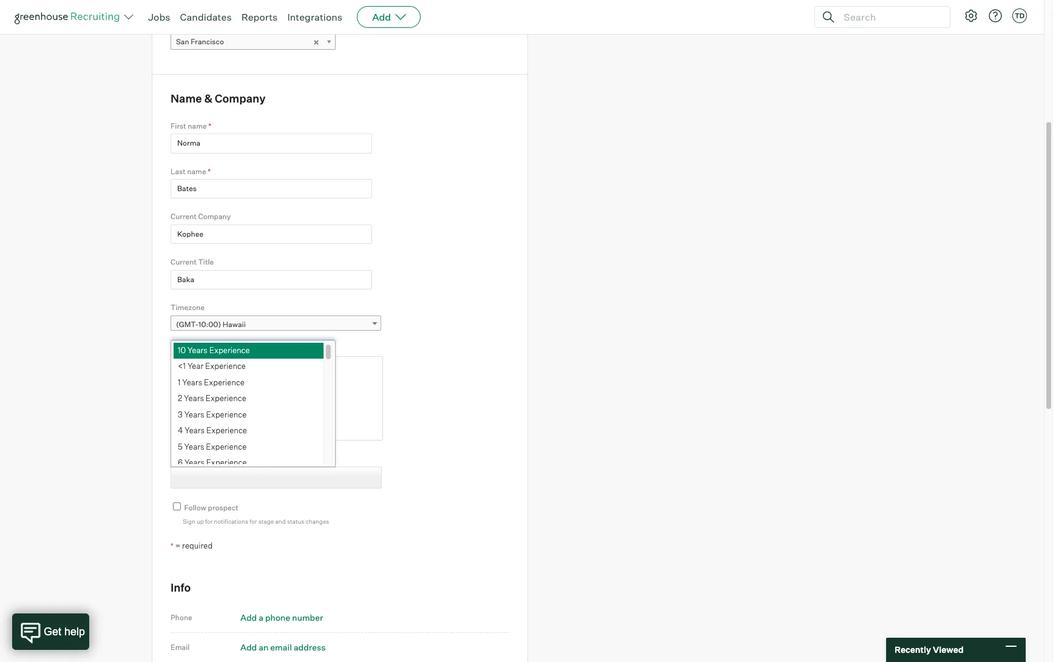 Task type: locate. For each thing, give the bounding box(es) containing it.
2
[[178, 393, 182, 403]]

current company
[[171, 212, 231, 221]]

2 years experience option
[[174, 391, 324, 407]]

years
[[188, 345, 207, 355], [182, 377, 202, 387], [184, 393, 204, 403], [184, 410, 204, 419], [185, 426, 205, 435], [184, 442, 204, 451], [184, 458, 204, 468]]

years right 3
[[184, 410, 204, 419]]

1 for from the left
[[205, 518, 213, 525]]

years inside option
[[184, 442, 204, 451]]

Follow prospect checkbox
[[173, 503, 181, 510]]

name right last
[[187, 167, 206, 176]]

experience inside option
[[206, 426, 247, 435]]

follow prospect
[[184, 503, 238, 512]]

timezone
[[171, 303, 205, 312]]

experience up 4 years experience
[[206, 410, 247, 419]]

1 vertical spatial *
[[208, 167, 211, 176]]

* left the =
[[171, 541, 173, 550]]

add inside popup button
[[372, 11, 391, 23]]

configure image
[[964, 8, 979, 23]]

10
[[178, 345, 186, 355]]

experience down 3 years experience
[[206, 426, 247, 435]]

name right 'first' at the top left of page
[[188, 121, 207, 130]]

for right up
[[205, 518, 213, 525]]

last name *
[[171, 167, 211, 176]]

reports
[[241, 11, 278, 23]]

phone
[[171, 613, 192, 622]]

*
[[208, 121, 211, 130], [208, 167, 211, 176], [171, 541, 173, 550]]

office
[[171, 20, 190, 30]]

current left title on the top
[[171, 258, 197, 267]]

experience for 10 years experience
[[209, 345, 250, 355]]

experience inside 'option'
[[206, 410, 247, 419]]

years right 6
[[184, 458, 204, 468]]

4 years experience option
[[174, 423, 324, 439]]

years up the candidate tags
[[184, 442, 204, 451]]

years inside 'option'
[[184, 410, 204, 419]]

notifications
[[214, 518, 248, 525]]

company
[[215, 92, 266, 105], [198, 212, 231, 221]]

jobs
[[148, 11, 170, 23]]

4
[[178, 426, 183, 435]]

name for last
[[187, 167, 206, 176]]

1 horizontal spatial for
[[250, 518, 257, 525]]

jobs link
[[148, 11, 170, 23]]

status
[[287, 518, 304, 525]]

1 vertical spatial add
[[240, 612, 257, 623]]

add a phone number
[[240, 612, 323, 623]]

name
[[188, 121, 207, 130], [187, 167, 206, 176]]

add button
[[357, 6, 421, 28]]

candidate
[[171, 454, 206, 463]]

good work­
[[177, 363, 215, 372]]

None text field
[[171, 225, 372, 244], [171, 270, 372, 290], [171, 468, 378, 487], [171, 225, 372, 244], [171, 270, 372, 290], [171, 468, 378, 487]]

sign up for notifications for stage and status changes
[[183, 518, 329, 525]]

years inside option
[[185, 426, 205, 435]]

0 vertical spatial name
[[188, 121, 207, 130]]

prospect
[[208, 503, 238, 512]]

2 vertical spatial *
[[171, 541, 173, 550]]

stage
[[258, 518, 274, 525]]

for
[[205, 518, 213, 525], [250, 518, 257, 525]]

work­
[[198, 363, 215, 372]]

current
[[171, 212, 197, 221], [171, 258, 197, 267]]

years for 6
[[184, 458, 204, 468]]

info
[[171, 581, 191, 594]]

1 current from the top
[[171, 212, 197, 221]]

* for last name *
[[208, 167, 211, 176]]

email
[[270, 642, 292, 652]]

experience up <1 year experience
[[209, 345, 250, 355]]

first
[[171, 121, 186, 130]]

recently
[[895, 645, 931, 655]]

* right last
[[208, 167, 211, 176]]

add a phone number link
[[240, 612, 323, 623]]

(gmt-10:00) hawaii
[[176, 320, 246, 329]]

1 vertical spatial name
[[187, 167, 206, 176]]

current down last
[[171, 212, 197, 221]]

0 vertical spatial current
[[171, 212, 197, 221]]

1 vertical spatial company
[[198, 212, 231, 221]]

None text field
[[171, 134, 372, 153], [171, 179, 372, 199], [171, 134, 372, 153], [171, 179, 372, 199]]

6 years experience option
[[174, 455, 324, 471]]

add
[[372, 11, 391, 23], [240, 612, 257, 623], [240, 642, 257, 652]]

integrations
[[287, 11, 342, 23]]

3 years experience option
[[174, 407, 324, 423]]

&
[[204, 92, 213, 105]]

for left stage
[[250, 518, 257, 525]]

experience up 3 years experience
[[206, 393, 246, 403]]

1 vertical spatial current
[[171, 258, 197, 267]]

current for current company
[[171, 212, 197, 221]]

3 years experience
[[178, 410, 247, 419]]

years right 2
[[184, 393, 204, 403]]

6
[[178, 458, 183, 468]]

10 years experience option
[[174, 343, 324, 359]]

company right & at the top left
[[215, 92, 266, 105]]

* down & at the top left
[[208, 121, 211, 130]]

0 horizontal spatial for
[[205, 518, 213, 525]]

0 vertical spatial *
[[208, 121, 211, 130]]

10 years experience
[[178, 345, 250, 355]]

experience up tags
[[206, 442, 247, 451]]

2 vertical spatial add
[[240, 642, 257, 652]]

number
[[292, 612, 323, 623]]

experience down 10 years experience
[[205, 361, 246, 371]]

td button
[[1012, 8, 1027, 23]]

experience inside option
[[206, 442, 247, 451]]

company up title on the top
[[198, 212, 231, 221]]

years right 4
[[185, 426, 205, 435]]

experience up 2 years experience at the left bottom of page
[[204, 377, 245, 387]]

2 years experience
[[178, 393, 246, 403]]

years right "10"
[[188, 345, 207, 355]]

changes
[[306, 518, 329, 525]]

0 vertical spatial add
[[372, 11, 391, 23]]

experience down 5 years experience
[[206, 458, 247, 468]]

years for 5
[[184, 442, 204, 451]]

add for add an email address
[[240, 642, 257, 652]]

years for 4
[[185, 426, 205, 435]]

2 current from the top
[[171, 258, 197, 267]]

years right 1
[[182, 377, 202, 387]]

year
[[187, 361, 203, 371]]

experience
[[209, 345, 250, 355], [205, 361, 246, 371], [204, 377, 245, 387], [206, 393, 246, 403], [206, 410, 247, 419], [206, 426, 247, 435], [206, 442, 247, 451], [206, 458, 247, 468]]

current for current title
[[171, 258, 197, 267]]

francisco
[[191, 37, 224, 46]]

4 years experience
[[178, 426, 247, 435]]



Task type: vqa. For each thing, say whether or not it's contained in the screenshot.
Viewed
yes



Task type: describe. For each thing, give the bounding box(es) containing it.
1
[[178, 377, 181, 387]]

3
[[178, 410, 183, 419]]

integrations link
[[287, 11, 342, 23]]

san francisco
[[176, 37, 224, 46]]

name
[[171, 92, 202, 105]]

6 years experience
[[178, 458, 247, 468]]

10:00)
[[199, 320, 221, 329]]

Search text field
[[841, 8, 939, 26]]

san francisco link
[[171, 33, 336, 50]]

hawaii
[[223, 320, 246, 329]]

up
[[197, 518, 204, 525]]

sign
[[183, 518, 195, 525]]

add for add a phone number
[[240, 612, 257, 623]]

(gmt-
[[176, 320, 199, 329]]

<1
[[178, 361, 186, 371]]

* inside * = required
[[171, 541, 173, 550]]

title
[[198, 258, 214, 267]]

experience for 5 years experience
[[206, 442, 247, 451]]

* for first name *
[[208, 121, 211, 130]]

current title
[[171, 258, 214, 267]]

reports link
[[241, 11, 278, 23]]

5
[[178, 442, 183, 451]]

Notes text field
[[171, 356, 383, 441]]

<1 year experience option
[[174, 359, 324, 375]]

follow
[[184, 503, 206, 512]]

name & company
[[171, 92, 266, 105]]

add an email address link
[[240, 642, 326, 652]]

2 for from the left
[[250, 518, 257, 525]]

td
[[1015, 12, 1025, 20]]

add for add
[[372, 11, 391, 23]]

0 vertical spatial company
[[215, 92, 266, 105]]

* = required
[[171, 541, 213, 550]]

candidate tags
[[171, 454, 224, 463]]

phone
[[265, 612, 290, 623]]

(gmt-10:00) hawaii link
[[171, 315, 381, 333]]

5 years experience
[[178, 442, 247, 451]]

td button
[[1010, 6, 1029, 25]]

=
[[175, 541, 180, 550]]

experience for 1 years experience
[[204, 377, 245, 387]]

experience for 4 years experience
[[206, 426, 247, 435]]

email
[[171, 643, 190, 652]]

san
[[176, 37, 189, 46]]

years for 2
[[184, 393, 204, 403]]

recently viewed
[[895, 645, 964, 655]]

5 years experience option
[[174, 439, 324, 455]]

experience for 6 years experience
[[206, 458, 247, 468]]

an
[[259, 642, 268, 652]]

address
[[294, 642, 326, 652]]

required
[[182, 541, 213, 550]]

candidates link
[[180, 11, 232, 23]]

last
[[171, 167, 186, 176]]

notes
[[171, 344, 191, 353]]

first name *
[[171, 121, 211, 130]]

experience for 3 years experience
[[206, 410, 247, 419]]

a
[[259, 612, 263, 623]]

good
[[177, 363, 196, 372]]

name for first
[[188, 121, 207, 130]]

and
[[275, 518, 286, 525]]

years for 3
[[184, 410, 204, 419]]

tags
[[207, 454, 224, 463]]

experience for <1 year experience
[[205, 361, 246, 371]]

experience for 2 years experience
[[206, 393, 246, 403]]

greenhouse recruiting image
[[15, 10, 124, 24]]

<1 year experience
[[178, 361, 246, 371]]

years for 1
[[182, 377, 202, 387]]

add an email address
[[240, 642, 326, 652]]

viewed
[[933, 645, 964, 655]]

1 years experience option
[[174, 375, 324, 391]]

years for 10
[[188, 345, 207, 355]]

1 years experience
[[178, 377, 245, 387]]

candidates
[[180, 11, 232, 23]]



